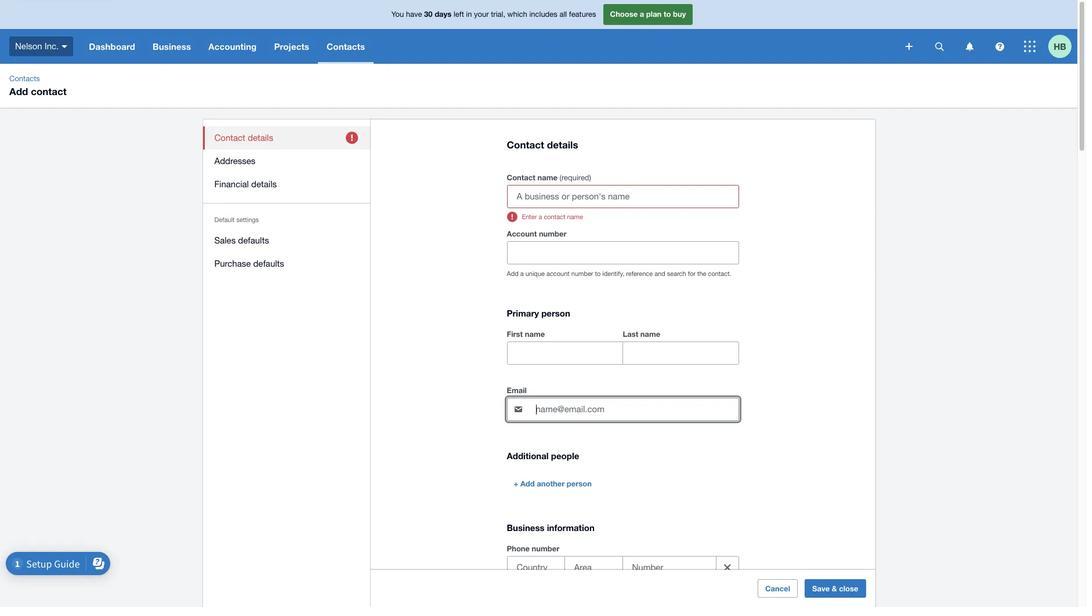 Task type: vqa. For each thing, say whether or not it's contained in the screenshot.
a contact
yes



Task type: locate. For each thing, give the bounding box(es) containing it.
navigation
[[80, 29, 898, 64]]

projects
[[274, 41, 309, 52]]

number down business information
[[532, 545, 560, 554]]

1 vertical spatial a
[[539, 214, 542, 221]]

contacts
[[327, 41, 365, 52], [9, 74, 40, 83]]

defaults down sales defaults "link"
[[253, 259, 284, 269]]

add
[[9, 85, 28, 98], [507, 271, 519, 278], [521, 480, 535, 489]]

menu containing contact details
[[203, 120, 371, 283]]

1 horizontal spatial a
[[539, 214, 542, 221]]

add inside contacts add contact
[[9, 85, 28, 98]]

menu
[[203, 120, 371, 283]]

add a unique account number to identify, reference and search for the contact.
[[507, 271, 732, 278]]

1 horizontal spatial contacts
[[327, 41, 365, 52]]

0 horizontal spatial contact details
[[214, 133, 273, 143]]

contact for add
[[31, 85, 67, 98]]

contact inside contacts add contact
[[31, 85, 67, 98]]

1 horizontal spatial business
[[507, 523, 545, 534]]

contact name (required)
[[507, 173, 591, 182]]

defaults inside sales defaults "link"
[[238, 236, 269, 246]]

0 vertical spatial contact
[[31, 85, 67, 98]]

1 vertical spatial contact
[[544, 214, 566, 221]]

0 horizontal spatial contact
[[31, 85, 67, 98]]

1 horizontal spatial contact
[[544, 214, 566, 221]]

0 horizontal spatial svg image
[[62, 45, 68, 48]]

1 vertical spatial contacts
[[9, 74, 40, 83]]

close
[[839, 584, 859, 594]]

save & close button
[[805, 580, 866, 598]]

number right account
[[572, 271, 593, 278]]

defaults
[[238, 236, 269, 246], [253, 259, 284, 269]]

banner containing hb
[[0, 0, 1078, 64]]

contacts down nelson
[[9, 74, 40, 83]]

primary
[[507, 308, 539, 319]]

contacts add contact
[[9, 74, 67, 98]]

financial details
[[214, 179, 277, 189]]

person right primary
[[542, 308, 571, 319]]

name for last name
[[641, 330, 661, 339]]

contacts inside contacts dropdown button
[[327, 41, 365, 52]]

accounting
[[208, 41, 257, 52]]

to left buy
[[664, 9, 671, 19]]

person inside button
[[567, 480, 592, 489]]

add down contacts link on the left top
[[9, 85, 28, 98]]

0 horizontal spatial add
[[9, 85, 28, 98]]

contact details
[[214, 133, 273, 143], [507, 139, 578, 151]]

0 vertical spatial defaults
[[238, 236, 269, 246]]

contacts for contacts add contact
[[9, 74, 40, 83]]

defaults inside purchase defaults link
[[253, 259, 284, 269]]

phone number group
[[507, 557, 739, 580]]

1 vertical spatial person
[[567, 480, 592, 489]]

banner
[[0, 0, 1078, 64]]

details for contact details link
[[248, 133, 273, 143]]

contact
[[31, 85, 67, 98], [544, 214, 566, 221]]

last name
[[623, 330, 661, 339]]

contact
[[214, 133, 245, 143], [507, 139, 544, 151], [507, 173, 536, 182]]

people
[[551, 451, 580, 462]]

0 vertical spatial number
[[539, 229, 567, 239]]

0 vertical spatial contacts
[[327, 41, 365, 52]]

purchase defaults link
[[203, 252, 371, 276]]

1 vertical spatial business
[[507, 523, 545, 534]]

nelson
[[15, 41, 42, 51]]

days
[[435, 9, 452, 19]]

number
[[539, 229, 567, 239], [572, 271, 593, 278], [532, 545, 560, 554]]

0 horizontal spatial contacts
[[9, 74, 40, 83]]

choose a plan to buy
[[610, 9, 686, 19]]

save
[[813, 584, 830, 594]]

to
[[664, 9, 671, 19], [595, 271, 601, 278]]

+ add another person
[[514, 480, 592, 489]]

details down the addresses link
[[251, 179, 277, 189]]

2 horizontal spatial add
[[521, 480, 535, 489]]

accounting button
[[200, 29, 265, 64]]

0 horizontal spatial business
[[153, 41, 191, 52]]

business for business information
[[507, 523, 545, 534]]

svg image inside nelson inc. 'popup button'
[[62, 45, 68, 48]]

2 vertical spatial number
[[532, 545, 560, 554]]

for
[[688, 271, 696, 278]]

business
[[153, 41, 191, 52], [507, 523, 545, 534]]

you
[[392, 10, 404, 19]]

person right another
[[567, 480, 592, 489]]

first name
[[507, 330, 545, 339]]

features
[[569, 10, 596, 19]]

cancel
[[766, 584, 791, 594]]

name left (required)
[[538, 173, 558, 182]]

purchase
[[214, 259, 251, 269]]

to left the identify,
[[595, 271, 601, 278]]

name right first
[[525, 330, 545, 339]]

a right enter
[[539, 214, 542, 221]]

contact details up addresses at the left of the page
[[214, 133, 273, 143]]

a left plan
[[640, 9, 644, 19]]

contact down contacts link on the left top
[[31, 85, 67, 98]]

Last name field
[[623, 343, 739, 365]]

business information
[[507, 523, 595, 534]]

have
[[406, 10, 422, 19]]

Email text field
[[535, 399, 739, 421]]

number down enter a contact name
[[539, 229, 567, 239]]

contact up addresses at the left of the page
[[214, 133, 245, 143]]

in
[[466, 10, 472, 19]]

details up addresses at the left of the page
[[248, 133, 273, 143]]

name
[[538, 173, 558, 182], [567, 214, 583, 221], [525, 330, 545, 339], [641, 330, 661, 339]]

contact up enter
[[507, 173, 536, 182]]

1 vertical spatial add
[[507, 271, 519, 278]]

contact inside menu
[[214, 133, 245, 143]]

contacts inside contacts add contact
[[9, 74, 40, 83]]

contacts right projects
[[327, 41, 365, 52]]

+
[[514, 480, 518, 489]]

contact.
[[708, 271, 732, 278]]

dashboard
[[89, 41, 135, 52]]

A business or person's name field
[[508, 186, 739, 208]]

contact up "account number" at the top of page
[[544, 214, 566, 221]]

1 vertical spatial defaults
[[253, 259, 284, 269]]

add inside button
[[521, 480, 535, 489]]

another
[[537, 480, 565, 489]]

name right last
[[641, 330, 661, 339]]

0 horizontal spatial a
[[520, 271, 524, 278]]

2 vertical spatial a
[[520, 271, 524, 278]]

primary person
[[507, 308, 571, 319]]

0 vertical spatial a
[[640, 9, 644, 19]]

navigation containing dashboard
[[80, 29, 898, 64]]

person
[[542, 308, 571, 319], [567, 480, 592, 489]]

0 vertical spatial to
[[664, 9, 671, 19]]

buy
[[673, 9, 686, 19]]

name down (required)
[[567, 214, 583, 221]]

svg image
[[906, 43, 913, 50], [62, 45, 68, 48]]

contact details up contact name (required)
[[507, 139, 578, 151]]

group
[[507, 327, 739, 365]]

the
[[698, 271, 707, 278]]

financial details link
[[203, 173, 371, 196]]

contacts button
[[318, 29, 374, 64]]

add left "unique"
[[507, 271, 519, 278]]

a left "unique"
[[520, 271, 524, 278]]

add for contact
[[9, 85, 28, 98]]

a
[[640, 9, 644, 19], [539, 214, 542, 221], [520, 271, 524, 278]]

a for choose
[[640, 9, 644, 19]]

to inside banner
[[664, 9, 671, 19]]

2 vertical spatial add
[[521, 480, 535, 489]]

details up (required)
[[547, 139, 578, 151]]

2 horizontal spatial a
[[640, 9, 644, 19]]

includes
[[530, 10, 558, 19]]

account
[[507, 229, 537, 239]]

which
[[508, 10, 527, 19]]

defaults down settings
[[238, 236, 269, 246]]

svg image
[[1024, 41, 1036, 52], [935, 42, 944, 51], [966, 42, 974, 51], [996, 42, 1004, 51]]

financial
[[214, 179, 249, 189]]

add right +
[[521, 480, 535, 489]]

search
[[667, 271, 686, 278]]

1 vertical spatial to
[[595, 271, 601, 278]]

1 horizontal spatial to
[[664, 9, 671, 19]]

0 vertical spatial add
[[9, 85, 28, 98]]

you have 30 days left in your trial, which includes all features
[[392, 9, 596, 19]]

business inside dropdown button
[[153, 41, 191, 52]]

0 vertical spatial business
[[153, 41, 191, 52]]

details
[[248, 133, 273, 143], [547, 139, 578, 151], [251, 179, 277, 189]]



Task type: describe. For each thing, give the bounding box(es) containing it.
contact up contact name (required)
[[507, 139, 544, 151]]

your
[[474, 10, 489, 19]]

nelson inc.
[[15, 41, 59, 51]]

contact for a
[[544, 214, 566, 221]]

Number field
[[623, 557, 711, 579]]

additional
[[507, 451, 549, 462]]

a for add
[[520, 271, 524, 278]]

phone number
[[507, 545, 560, 554]]

defaults for purchase defaults
[[253, 259, 284, 269]]

0 horizontal spatial to
[[595, 271, 601, 278]]

contact details link
[[203, 127, 371, 150]]

and
[[655, 271, 666, 278]]

first
[[507, 330, 523, 339]]

business button
[[144, 29, 200, 64]]

cancel button
[[758, 580, 798, 598]]

addresses link
[[203, 150, 371, 173]]

group containing first name
[[507, 327, 739, 365]]

addresses
[[214, 156, 256, 166]]

reference
[[626, 271, 653, 278]]

trial,
[[491, 10, 506, 19]]

1 horizontal spatial add
[[507, 271, 519, 278]]

sales
[[214, 236, 236, 246]]

default settings
[[214, 216, 259, 223]]

details for the financial details link
[[251, 179, 277, 189]]

Account number field
[[508, 242, 739, 264]]

projects button
[[265, 29, 318, 64]]

add for another
[[521, 480, 535, 489]]

identify,
[[603, 271, 625, 278]]

number for phone number
[[532, 545, 560, 554]]

remove phone number image
[[716, 557, 739, 580]]

information
[[547, 523, 595, 534]]

Area field
[[565, 557, 622, 579]]

contacts link
[[5, 73, 45, 85]]

unique
[[526, 271, 545, 278]]

name for first name
[[525, 330, 545, 339]]

settings
[[236, 216, 259, 223]]

email
[[507, 386, 527, 395]]

plan
[[647, 9, 662, 19]]

number for account number
[[539, 229, 567, 239]]

dashboard link
[[80, 29, 144, 64]]

First name field
[[508, 343, 622, 365]]

contact details inside menu
[[214, 133, 273, 143]]

1 horizontal spatial contact details
[[507, 139, 578, 151]]

left
[[454, 10, 464, 19]]

enter
[[522, 214, 537, 221]]

choose
[[610, 9, 638, 19]]

purchase defaults
[[214, 259, 284, 269]]

name for contact name (required)
[[538, 173, 558, 182]]

save & close
[[813, 584, 859, 594]]

1 horizontal spatial svg image
[[906, 43, 913, 50]]

&
[[832, 584, 837, 594]]

hb button
[[1049, 29, 1078, 64]]

30
[[424, 9, 433, 19]]

contacts for contacts
[[327, 41, 365, 52]]

0 vertical spatial person
[[542, 308, 571, 319]]

default
[[214, 216, 235, 223]]

phone
[[507, 545, 530, 554]]

last
[[623, 330, 639, 339]]

sales defaults
[[214, 236, 269, 246]]

+ add another person button
[[507, 475, 599, 493]]

(required)
[[560, 174, 591, 182]]

sales defaults link
[[203, 229, 371, 252]]

account number
[[507, 229, 567, 239]]

business for business
[[153, 41, 191, 52]]

1 vertical spatial number
[[572, 271, 593, 278]]

a for enter
[[539, 214, 542, 221]]

nelson inc. button
[[0, 29, 80, 64]]

enter a contact name
[[522, 214, 583, 221]]

account
[[547, 271, 570, 278]]

hb
[[1054, 41, 1067, 51]]

defaults for sales defaults
[[238, 236, 269, 246]]

inc.
[[45, 41, 59, 51]]

all
[[560, 10, 567, 19]]

Country field
[[508, 557, 564, 579]]

additional people
[[507, 451, 580, 462]]



